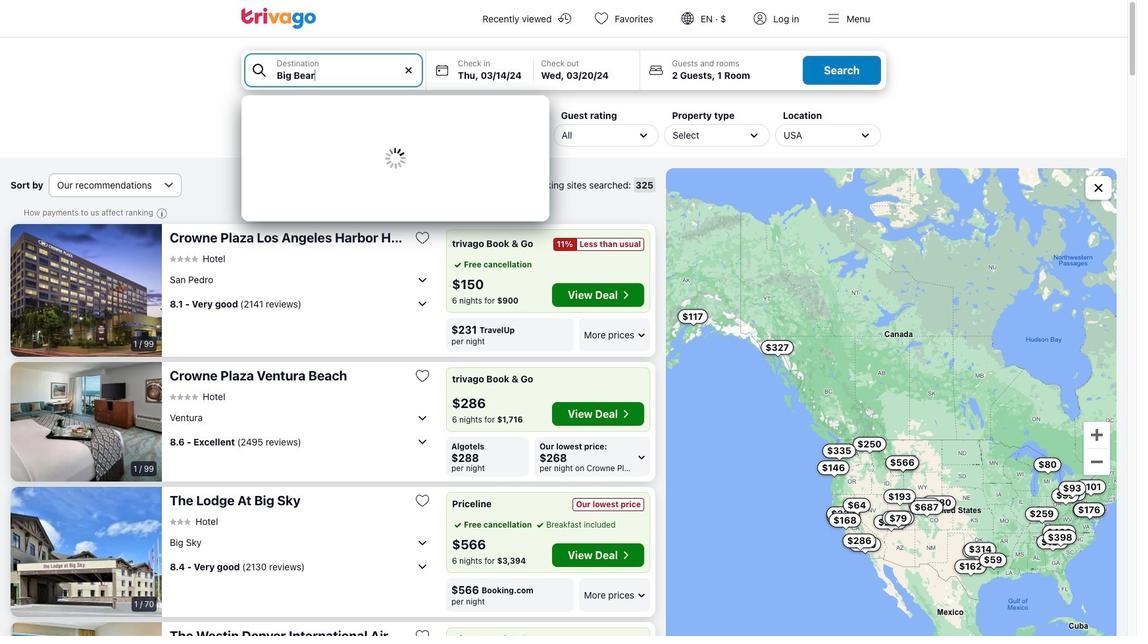 Task type: describe. For each thing, give the bounding box(es) containing it.
the lodge at big sky, (big sky, usa) image
[[11, 488, 162, 618]]

clear image
[[403, 64, 414, 76]]

Where to? search field
[[277, 68, 418, 82]]

map region
[[666, 168, 1117, 637]]

trivago logo image
[[241, 8, 316, 29]]



Task type: locate. For each thing, give the bounding box(es) containing it.
None field
[[241, 51, 549, 222]]

the westin denver international airport, (watkins, usa) image
[[11, 623, 162, 637]]

crowne plaza los angeles harbor hotel, (san pedro, usa) image
[[11, 224, 162, 357]]

crowne plaza ventura beach, (ventura, usa) image
[[11, 363, 162, 482]]



Task type: vqa. For each thing, say whether or not it's contained in the screenshot.
third View Deal from the bottom of the page
no



